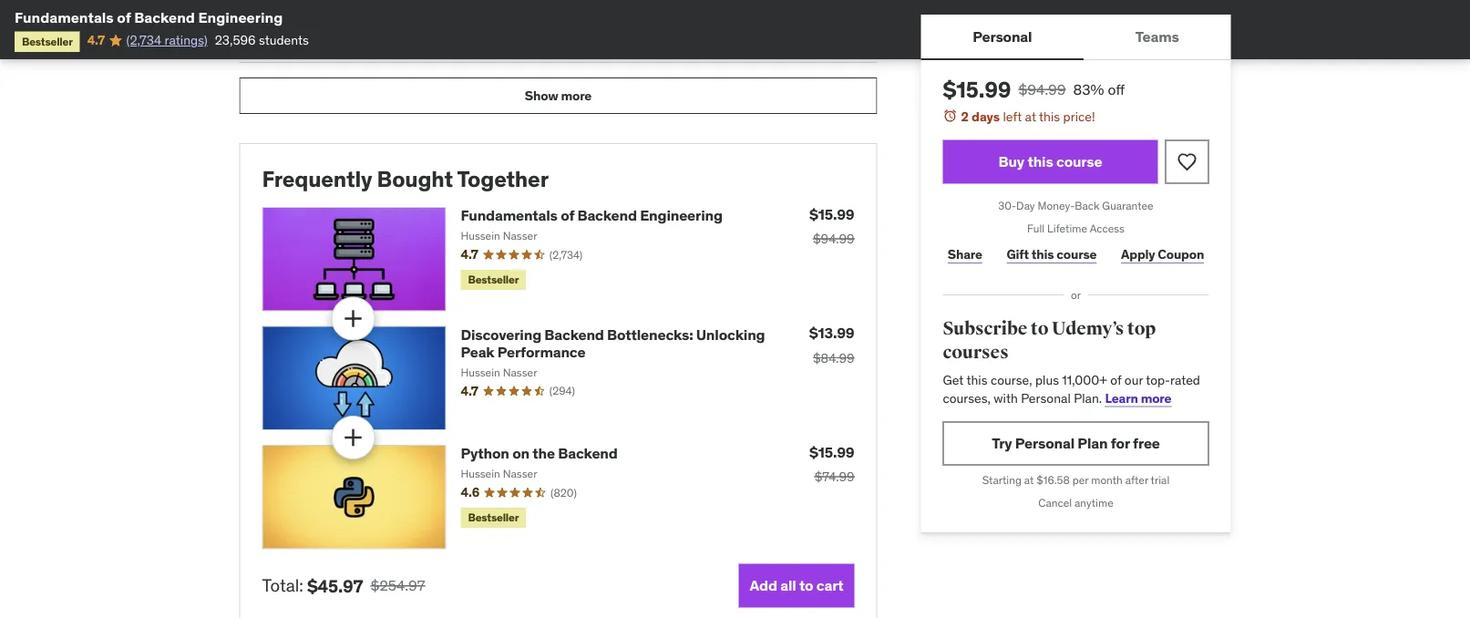 Task type: locate. For each thing, give the bounding box(es) containing it.
1 horizontal spatial to
[[1031, 318, 1049, 340]]

alarm image
[[943, 108, 958, 123]]

master
[[368, 77, 414, 96]]

of for fundamentals of backend engineering hussein nasser
[[561, 207, 574, 225]]

top-
[[1146, 372, 1171, 388]]

2 hussein from the top
[[461, 365, 500, 380]]

backend right the
[[558, 444, 618, 463]]

0 horizontal spatial fundamentals
[[15, 8, 114, 26]]

nasser inside discovering backend bottlenecks: unlocking peak performance hussein nasser
[[503, 365, 537, 380]]

2 days left at this price!
[[961, 108, 1095, 124]]

fundamentals of backend engineering hussein nasser
[[461, 207, 723, 243]]

11,000+
[[1062, 372, 1108, 388]]

frequently
[[262, 166, 372, 193]]

more for show more
[[561, 88, 592, 104]]

(294)
[[550, 384, 575, 399]]

1 vertical spatial engineering
[[640, 207, 723, 225]]

course down lifetime
[[1057, 246, 1097, 262]]

more right show
[[561, 88, 592, 104]]

0 horizontal spatial engineering
[[198, 8, 283, 26]]

$15.99 for $15.99 $74.99
[[810, 443, 855, 462]]

nasser down 'performance'
[[503, 365, 537, 380]]

this
[[1039, 108, 1060, 124], [1028, 152, 1054, 171], [1032, 246, 1054, 262], [967, 372, 988, 388]]

of inside fundamentals of backend engineering hussein nasser
[[561, 207, 574, 225]]

more inside show more button
[[561, 88, 592, 104]]

2 horizontal spatial of
[[1111, 372, 1122, 388]]

0 vertical spatial nasser
[[503, 229, 537, 243]]

0 vertical spatial more
[[561, 88, 592, 104]]

this right gift on the right top of page
[[1032, 246, 1054, 262]]

with
[[994, 390, 1018, 406]]

1 vertical spatial fundamentals
[[461, 207, 558, 225]]

of
[[117, 8, 131, 26], [561, 207, 574, 225], [1111, 372, 1122, 388]]

$17.99
[[788, 76, 826, 92]]

2 vertical spatial nasser
[[503, 467, 537, 481]]

this right the buy
[[1028, 152, 1054, 171]]

0 vertical spatial engineering
[[198, 8, 283, 26]]

unlocking
[[696, 325, 765, 344]]

2 vertical spatial hussein
[[461, 467, 500, 481]]

of for fundamentals of backend engineering
[[117, 8, 131, 26]]

at inside starting at $16.58 per month after trial cancel anytime
[[1025, 473, 1034, 487]]

1 vertical spatial $94.99
[[813, 231, 855, 248]]

discovering
[[461, 325, 542, 344]]

teams
[[1136, 27, 1179, 45]]

0 horizontal spatial of
[[117, 8, 131, 26]]

2 nasser from the top
[[503, 365, 537, 380]]

0 horizontal spatial to
[[799, 577, 814, 595]]

hussein inside fundamentals of backend engineering hussein nasser
[[461, 229, 500, 243]]

1 vertical spatial nasser
[[503, 365, 537, 380]]

$84.99
[[813, 350, 855, 367]]

0 vertical spatial to
[[1031, 318, 1049, 340]]

backend master class [golang + postgres + kubernetes + grpc] link
[[305, 77, 590, 113]]

1 vertical spatial course
[[1057, 246, 1097, 262]]

hussein down python
[[461, 467, 500, 481]]

30-
[[999, 199, 1017, 213]]

learn
[[1105, 390, 1138, 406]]

1 horizontal spatial fundamentals
[[461, 207, 558, 225]]

0 vertical spatial hussein
[[461, 229, 500, 243]]

backend up (2,734)
[[577, 207, 637, 225]]

0 vertical spatial fundamentals
[[15, 8, 114, 26]]

buy this course button
[[943, 140, 1158, 184]]

0 vertical spatial $94.99
[[1019, 80, 1066, 98]]

1 horizontal spatial $94.99
[[1019, 80, 1066, 98]]

0 vertical spatial personal
[[973, 27, 1032, 45]]

0 horizontal spatial $94.99
[[813, 231, 855, 248]]

4.7 left the (2,734
[[87, 32, 105, 48]]

this for get
[[967, 372, 988, 388]]

of up the (2,734
[[117, 8, 131, 26]]

$94.99 for $15.99 $94.99
[[813, 231, 855, 248]]

at
[[1025, 108, 1037, 124], [1025, 473, 1034, 487]]

rated
[[1171, 372, 1201, 388]]

nasser down on
[[503, 467, 537, 481]]

backend inside python on the backend hussein nasser
[[558, 444, 618, 463]]

4.7 down peak
[[461, 383, 478, 399]]

4.7
[[87, 32, 105, 48], [461, 247, 478, 263], [461, 383, 478, 399]]

hussein down peak
[[461, 365, 500, 380]]

this inside get this course, plus 11,000+ of our top-rated courses, with personal plan.
[[967, 372, 988, 388]]

this inside 'buy this course' button
[[1028, 152, 1054, 171]]

backend master class [golang + postgres + kubernetes + grpc]
[[305, 77, 586, 113]]

0 vertical spatial of
[[117, 8, 131, 26]]

1 horizontal spatial +
[[399, 94, 408, 113]]

3 nasser from the top
[[503, 467, 537, 481]]

peak
[[461, 343, 495, 362]]

1 horizontal spatial engineering
[[640, 207, 723, 225]]

to left udemy's
[[1031, 318, 1049, 340]]

buy
[[999, 152, 1025, 171]]

4.7 for discovering backend bottlenecks: unlocking peak performance
[[461, 383, 478, 399]]

4.7 down together
[[461, 247, 478, 263]]

ratings)
[[165, 32, 208, 48]]

tab list
[[921, 15, 1231, 60]]

frequently bought together
[[262, 166, 549, 193]]

discovering backend bottlenecks: unlocking peak performance link
[[461, 325, 765, 362]]

nasser down together
[[503, 229, 537, 243]]

of up (2,734)
[[561, 207, 574, 225]]

0 horizontal spatial more
[[561, 88, 592, 104]]

1 horizontal spatial more
[[1141, 390, 1172, 406]]

at left the $16.58
[[1025, 473, 1034, 487]]

on
[[512, 444, 530, 463]]

$94.99
[[1019, 80, 1066, 98], [813, 231, 855, 248]]

$94.99 inside the $15.99 $94.99
[[813, 231, 855, 248]]

show
[[525, 88, 558, 104]]

personal inside get this course, plus 11,000+ of our top-rated courses, with personal plan.
[[1021, 390, 1071, 406]]

or
[[1071, 288, 1081, 302]]

of left our
[[1111, 372, 1122, 388]]

$94.99 inside $15.99 $94.99 83% off
[[1019, 80, 1066, 98]]

+ left the grpc]
[[399, 94, 408, 113]]

$15.99 for $15.99 $94.99 83% off
[[943, 76, 1011, 103]]

backend left master
[[305, 77, 365, 96]]

0 vertical spatial $15.99
[[943, 76, 1011, 103]]

try personal plan for free link
[[943, 422, 1209, 465]]

1 vertical spatial at
[[1025, 473, 1034, 487]]

personal
[[973, 27, 1032, 45], [1021, 390, 1071, 406], [1015, 434, 1075, 453]]

4.6
[[461, 485, 480, 501]]

2
[[961, 108, 969, 124]]

1 vertical spatial 4.7
[[461, 247, 478, 263]]

starting
[[983, 473, 1022, 487]]

days
[[972, 108, 1000, 124]]

more down 'top-'
[[1141, 390, 1172, 406]]

personal up $15.99 $94.99 83% off
[[973, 27, 1032, 45]]

1 vertical spatial hussein
[[461, 365, 500, 380]]

this inside the gift this course link
[[1032, 246, 1054, 262]]

hussein for python
[[461, 467, 500, 481]]

month
[[1091, 473, 1123, 487]]

+
[[514, 77, 522, 96], [305, 94, 314, 113], [399, 94, 408, 113]]

1 vertical spatial to
[[799, 577, 814, 595]]

access
[[1090, 221, 1125, 236]]

1 horizontal spatial of
[[561, 207, 574, 225]]

engineering inside fundamentals of backend engineering hussein nasser
[[640, 207, 723, 225]]

plan
[[1078, 434, 1108, 453]]

2 vertical spatial personal
[[1015, 434, 1075, 453]]

price!
[[1063, 108, 1095, 124]]

show more
[[525, 88, 592, 104]]

1 nasser from the top
[[503, 229, 537, 243]]

1 hussein from the top
[[461, 229, 500, 243]]

+ left show
[[514, 77, 522, 96]]

to right "all"
[[799, 577, 814, 595]]

0 vertical spatial 4.7
[[87, 32, 105, 48]]

2 horizontal spatial +
[[514, 77, 522, 96]]

nasser for python
[[503, 467, 537, 481]]

+ left kubernetes
[[305, 94, 314, 113]]

personal inside button
[[973, 27, 1032, 45]]

this for buy
[[1028, 152, 1054, 171]]

hussein down together
[[461, 229, 500, 243]]

at right left
[[1025, 108, 1037, 124]]

personal inside "link"
[[1015, 434, 1075, 453]]

1 vertical spatial of
[[561, 207, 574, 225]]

2 vertical spatial 4.7
[[461, 383, 478, 399]]

0 vertical spatial course
[[1057, 152, 1103, 171]]

tab list containing personal
[[921, 15, 1231, 60]]

(2,734 ratings)
[[126, 32, 208, 48]]

hussein
[[461, 229, 500, 243], [461, 365, 500, 380], [461, 467, 500, 481]]

course inside 'buy this course' button
[[1057, 152, 1103, 171]]

2 vertical spatial $15.99
[[810, 443, 855, 462]]

$15.99 $94.99
[[810, 205, 855, 248]]

hussein inside discovering backend bottlenecks: unlocking peak performance hussein nasser
[[461, 365, 500, 380]]

personal down plus
[[1021, 390, 1071, 406]]

1 vertical spatial $15.99
[[810, 205, 855, 224]]

personal button
[[921, 15, 1084, 58]]

nasser inside python on the backend hussein nasser
[[503, 467, 537, 481]]

students
[[259, 32, 309, 48]]

2 vertical spatial of
[[1111, 372, 1122, 388]]

1 vertical spatial more
[[1141, 390, 1172, 406]]

courses,
[[943, 390, 991, 406]]

hussein inside python on the backend hussein nasser
[[461, 467, 500, 481]]

nasser inside fundamentals of backend engineering hussein nasser
[[503, 229, 537, 243]]

personal up the $16.58
[[1015, 434, 1075, 453]]

course for buy this course
[[1057, 152, 1103, 171]]

course inside the gift this course link
[[1057, 246, 1097, 262]]

together
[[457, 166, 549, 193]]

bestseller
[[312, 30, 363, 44], [22, 34, 73, 48], [468, 273, 519, 287], [468, 511, 519, 525]]

fundamentals of backend engineering link
[[461, 207, 723, 225]]

apply coupon button
[[1117, 236, 1209, 273]]

plus
[[1036, 372, 1059, 388]]

gift
[[1007, 246, 1029, 262]]

this up courses,
[[967, 372, 988, 388]]

fundamentals
[[15, 8, 114, 26], [461, 207, 558, 225]]

1 vertical spatial personal
[[1021, 390, 1071, 406]]

backend up the (294)
[[545, 325, 604, 344]]

engineering
[[198, 8, 283, 26], [640, 207, 723, 225]]

fundamentals inside fundamentals of backend engineering hussein nasser
[[461, 207, 558, 225]]

backend up (2,734 ratings)
[[134, 8, 195, 26]]

3 hussein from the top
[[461, 467, 500, 481]]

nasser
[[503, 229, 537, 243], [503, 365, 537, 380], [503, 467, 537, 481]]

backend
[[134, 8, 195, 26], [305, 77, 365, 96], [577, 207, 637, 225], [545, 325, 604, 344], [558, 444, 618, 463]]

course up back in the right top of the page
[[1057, 152, 1103, 171]]

cart
[[817, 577, 844, 595]]



Task type: describe. For each thing, give the bounding box(es) containing it.
class
[[417, 77, 454, 96]]

plan.
[[1074, 390, 1102, 406]]

backend inside discovering backend bottlenecks: unlocking peak performance hussein nasser
[[545, 325, 604, 344]]

820 reviews element
[[551, 485, 577, 501]]

get this course, plus 11,000+ of our top-rated courses, with personal plan.
[[943, 372, 1201, 406]]

after
[[1126, 473, 1149, 487]]

32,759
[[703, 78, 743, 95]]

add all to cart button
[[739, 564, 855, 608]]

discovering backend bottlenecks: unlocking peak performance hussein nasser
[[461, 325, 765, 380]]

0 vertical spatial at
[[1025, 108, 1037, 124]]

gift this course
[[1007, 246, 1097, 262]]

fundamentals for fundamentals of backend engineering
[[15, 8, 114, 26]]

day
[[1017, 199, 1035, 213]]

total:
[[262, 575, 303, 597]]

try personal plan for free
[[992, 434, 1160, 453]]

our
[[1125, 372, 1143, 388]]

course for gift this course
[[1057, 246, 1097, 262]]

python on the backend hussein nasser
[[461, 444, 618, 481]]

add all to cart
[[750, 577, 844, 595]]

try
[[992, 434, 1012, 453]]

$13.99 $84.99
[[809, 324, 855, 367]]

$254.97
[[371, 577, 425, 595]]

$15.99 for $15.99 $94.99
[[810, 205, 855, 224]]

of inside get this course, plus 11,000+ of our top-rated courses, with personal plan.
[[1111, 372, 1122, 388]]

nasser for fundamentals
[[503, 229, 537, 243]]

2734 reviews element
[[550, 248, 583, 263]]

[golang
[[457, 77, 511, 96]]

full
[[1027, 221, 1045, 236]]

python on the backend link
[[461, 444, 618, 463]]

$94.99 for $15.99 $94.99 83% off
[[1019, 80, 1066, 98]]

(820)
[[551, 486, 577, 500]]

trial
[[1151, 473, 1170, 487]]

learn more
[[1105, 390, 1172, 406]]

the
[[533, 444, 555, 463]]

get
[[943, 372, 964, 388]]

hussein for fundamentals
[[461, 229, 500, 243]]

learn more link
[[1105, 390, 1172, 406]]

0 horizontal spatial +
[[305, 94, 314, 113]]

83%
[[1073, 80, 1104, 98]]

top
[[1128, 318, 1156, 340]]

$15.99 $74.99
[[810, 443, 855, 485]]

subscribe
[[943, 318, 1028, 340]]

4.5
[[612, 77, 631, 93]]

show more button
[[239, 78, 877, 115]]

bottlenecks:
[[607, 325, 693, 344]]

(2,734
[[126, 32, 162, 48]]

more for learn more
[[1141, 390, 1172, 406]]

wishlist image
[[1177, 151, 1198, 173]]

(2,734)
[[550, 248, 583, 262]]

4.7 for fundamentals of backend engineering
[[461, 247, 478, 263]]

30-day money-back guarantee full lifetime access
[[999, 199, 1154, 236]]

buy this course
[[999, 152, 1103, 171]]

engineering for fundamentals of backend engineering
[[198, 8, 283, 26]]

guarantee
[[1103, 199, 1154, 213]]

294 reviews element
[[550, 384, 575, 399]]

to inside subscribe to udemy's top courses
[[1031, 318, 1049, 340]]

postgres
[[525, 77, 586, 96]]

subscribe to udemy's top courses
[[943, 318, 1156, 363]]

fundamentals of backend engineering
[[15, 8, 283, 26]]

courses
[[943, 341, 1009, 363]]

total: $45.97 $254.97
[[262, 575, 425, 597]]

starting at $16.58 per month after trial cancel anytime
[[983, 473, 1170, 510]]

fundamentals for fundamentals of backend engineering hussein nasser
[[461, 207, 558, 225]]

$45.97
[[307, 575, 363, 597]]

coupon
[[1158, 246, 1204, 262]]

back
[[1075, 199, 1100, 213]]

to inside button
[[799, 577, 814, 595]]

23,596 students
[[215, 32, 309, 48]]

backend inside fundamentals of backend engineering hussein nasser
[[577, 207, 637, 225]]

engineering for fundamentals of backend engineering hussein nasser
[[640, 207, 723, 225]]

backend inside backend master class [golang + postgres + kubernetes + grpc]
[[305, 77, 365, 96]]

$15.99 $94.99 83% off
[[943, 76, 1125, 103]]

23,596
[[215, 32, 256, 48]]

share
[[948, 246, 983, 262]]

course,
[[991, 372, 1032, 388]]

add
[[750, 577, 778, 595]]

left
[[1003, 108, 1022, 124]]

per
[[1073, 473, 1089, 487]]

lifetime
[[1048, 221, 1088, 236]]

$13.99
[[809, 324, 855, 343]]

$16.58
[[1037, 473, 1070, 487]]

off
[[1108, 80, 1125, 98]]

bought
[[377, 166, 453, 193]]

gift this course link
[[1002, 236, 1102, 273]]

teams button
[[1084, 15, 1231, 58]]

python
[[461, 444, 509, 463]]

anytime
[[1075, 496, 1114, 510]]

this left price!
[[1039, 108, 1060, 124]]

kubernetes
[[317, 94, 396, 113]]

apply coupon
[[1121, 246, 1204, 262]]

performance
[[498, 343, 586, 362]]

cancel
[[1039, 496, 1072, 510]]

all
[[781, 577, 796, 595]]

free
[[1133, 434, 1160, 453]]

this for gift
[[1032, 246, 1054, 262]]

udemy's
[[1052, 318, 1124, 340]]



Task type: vqa. For each thing, say whether or not it's contained in the screenshot.
available
no



